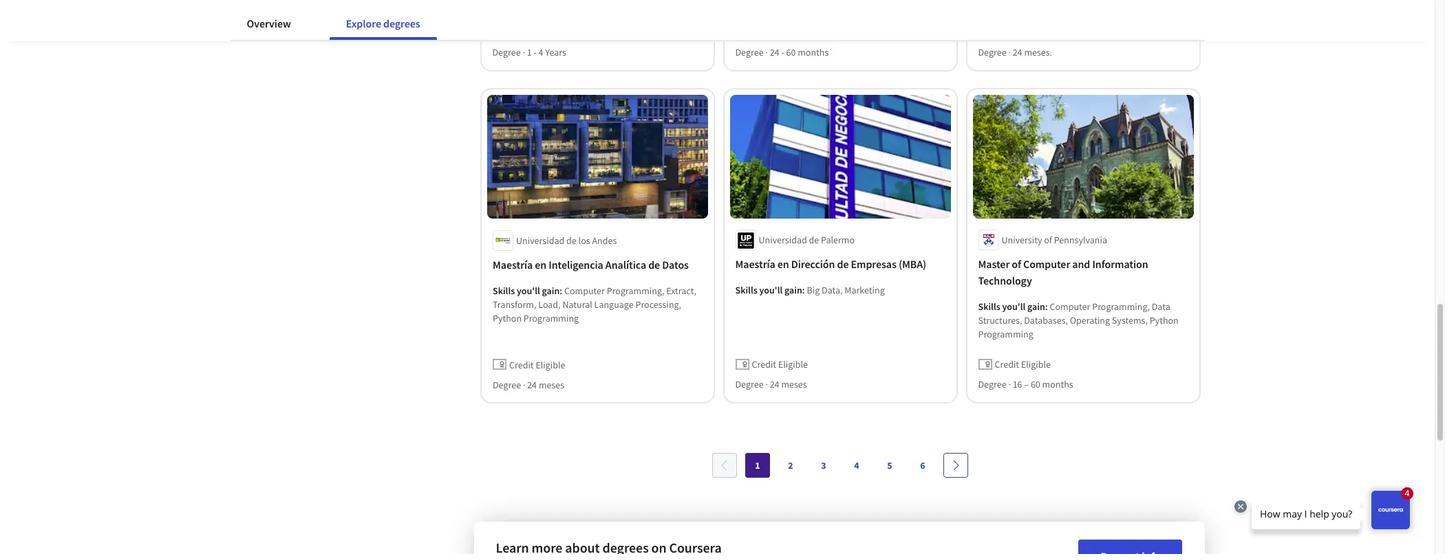 Task type: locate. For each thing, give the bounding box(es) containing it.
0 horizontal spatial of
[[1012, 258, 1022, 271]]

you'll for maestría
[[517, 285, 540, 297]]

meses
[[539, 379, 564, 391], [782, 379, 807, 391]]

pennsylvania
[[1055, 234, 1108, 247]]

computer programming, extract, transform, load, natural language processing, python programming
[[493, 285, 696, 324]]

computer up natural
[[564, 285, 605, 297]]

1 vertical spatial skills you'll gain :
[[979, 301, 1050, 313]]

2 horizontal spatial you'll
[[1003, 301, 1026, 313]]

universidad for dirección
[[759, 234, 807, 247]]

0 vertical spatial 60
[[787, 46, 796, 58]]

programming, inside computer programming, extract, transform, load, natural language processing, python programming
[[607, 285, 664, 297]]

2 credit eligible from the left
[[752, 359, 808, 371]]

1 horizontal spatial skills you'll gain :
[[979, 301, 1050, 313]]

degree
[[493, 46, 521, 58], [736, 46, 764, 58], [979, 46, 1007, 58], [493, 379, 521, 391], [736, 379, 764, 391], [979, 379, 1007, 391]]

2 universidad from the left
[[759, 234, 807, 247]]

skills you'll gain :
[[493, 285, 564, 297], [979, 301, 1050, 313]]

of
[[1045, 234, 1053, 247], [1012, 258, 1022, 271]]

1 horizontal spatial eligible
[[779, 359, 808, 371]]

4 button
[[845, 454, 870, 479]]

natural
[[562, 298, 592, 311]]

·
[[523, 46, 525, 58], [766, 46, 768, 58], [1009, 46, 1011, 58], [523, 379, 525, 391], [766, 379, 768, 391], [1009, 379, 1011, 391]]

2 horizontal spatial eligible
[[1022, 359, 1051, 371]]

eligible
[[536, 359, 565, 371], [779, 359, 808, 371], [1022, 359, 1051, 371]]

computer inside computer programming, extract, transform, load, natural language processing, python programming
[[564, 285, 605, 297]]

of right university
[[1045, 234, 1053, 247]]

gain for maestría
[[542, 285, 560, 297]]

python down transform,
[[493, 312, 522, 324]]

4 right 3 button
[[855, 460, 860, 472]]

gain for master
[[1028, 301, 1046, 313]]

universidad
[[516, 234, 564, 247], [759, 234, 807, 247]]

en left dirección in the right top of the page
[[778, 258, 790, 271]]

1 credit from the left
[[509, 359, 534, 371]]

1 vertical spatial 1
[[756, 460, 761, 472]]

1 eligible from the left
[[536, 359, 565, 371]]

degrees
[[383, 17, 420, 30]]

0 horizontal spatial skills you'll gain :
[[493, 285, 564, 297]]

: left big
[[803, 285, 805, 297]]

gain up "load," at left
[[542, 285, 560, 297]]

0 horizontal spatial -
[[534, 46, 537, 58]]

1 horizontal spatial gain
[[785, 285, 803, 297]]

en
[[535, 258, 546, 271], [778, 258, 790, 271]]

credit eligible
[[509, 359, 565, 371], [752, 359, 808, 371], [995, 359, 1051, 371]]

de down palermo
[[838, 258, 849, 271]]

0 horizontal spatial credit
[[509, 359, 534, 371]]

of for master
[[1012, 258, 1022, 271]]

skills
[[493, 285, 515, 297], [736, 285, 758, 297], [979, 301, 1001, 313]]

computer down university of pennsylvania
[[1024, 258, 1071, 271]]

0 vertical spatial programming
[[523, 312, 579, 324]]

universidad up inteligencia
[[516, 234, 564, 247]]

0 horizontal spatial 60
[[787, 46, 796, 58]]

de left los
[[566, 234, 576, 247]]

-
[[534, 46, 537, 58], [782, 46, 785, 58]]

andes
[[592, 234, 617, 247]]

0 horizontal spatial maestría
[[493, 258, 533, 271]]

1 vertical spatial programming,
[[1093, 301, 1150, 313]]

computer inside computer programming, data structures, databases, operating systems, python programming
[[1050, 301, 1091, 313]]

1 horizontal spatial python
[[1150, 315, 1179, 327]]

2 meses from the left
[[782, 379, 807, 391]]

0 horizontal spatial eligible
[[536, 359, 565, 371]]

computer
[[1024, 258, 1071, 271], [564, 285, 605, 297], [1050, 301, 1091, 313]]

4
[[539, 46, 544, 58], [855, 460, 860, 472]]

2 horizontal spatial gain
[[1028, 301, 1046, 313]]

of up technology
[[1012, 258, 1022, 271]]

6 button
[[911, 454, 936, 479]]

: for master
[[1046, 301, 1048, 313]]

1 vertical spatial of
[[1012, 258, 1022, 271]]

3 credit eligible from the left
[[995, 359, 1051, 371]]

1 vertical spatial programming
[[979, 329, 1034, 341]]

4 inside button
[[855, 460, 860, 472]]

(mba)
[[899, 258, 927, 271]]

1 maestría from the left
[[493, 258, 533, 271]]

0 horizontal spatial skills
[[493, 285, 515, 297]]

credit
[[509, 359, 534, 371], [752, 359, 777, 371], [995, 359, 1020, 371]]

and
[[1073, 258, 1091, 271]]

0 vertical spatial of
[[1045, 234, 1053, 247]]

big
[[807, 285, 820, 297]]

0 horizontal spatial meses
[[539, 379, 564, 391]]

24
[[770, 46, 780, 58], [1013, 46, 1023, 58], [527, 379, 537, 391], [770, 379, 780, 391]]

1 left years
[[527, 46, 532, 58]]

go to next page image
[[951, 461, 962, 472]]

60
[[787, 46, 796, 58], [1031, 379, 1041, 391]]

gain left big
[[785, 285, 803, 297]]

3 eligible from the left
[[1022, 359, 1051, 371]]

2 horizontal spatial credit eligible
[[995, 359, 1051, 371]]

1 horizontal spatial meses
[[782, 379, 807, 391]]

0 horizontal spatial python
[[493, 312, 522, 324]]

0 horizontal spatial en
[[535, 258, 546, 271]]

tab list
[[230, 7, 459, 40]]

university of pennsylvania
[[1002, 234, 1108, 247]]

programming down structures,
[[979, 329, 1034, 341]]

2 degree · 24 meses from the left
[[736, 379, 807, 391]]

you'll for master
[[1003, 301, 1026, 313]]

1 credit eligible from the left
[[509, 359, 565, 371]]

marketing
[[845, 285, 885, 297]]

1 horizontal spatial maestría
[[736, 258, 776, 271]]

programming inside computer programming, extract, transform, load, natural language processing, python programming
[[523, 312, 579, 324]]

1 horizontal spatial programming
[[979, 329, 1034, 341]]

universidad up dirección in the right top of the page
[[759, 234, 807, 247]]

python inside computer programming, extract, transform, load, natural language processing, python programming
[[493, 312, 522, 324]]

universidad for inteligencia
[[516, 234, 564, 247]]

de
[[566, 234, 576, 247], [809, 234, 820, 247], [648, 258, 660, 271], [838, 258, 849, 271]]

computer inside "master of computer and information technology"
[[1024, 258, 1071, 271]]

degree · 24 meses.
[[979, 46, 1053, 58]]

1 horizontal spatial months
[[1043, 379, 1074, 391]]

maestría up transform,
[[493, 258, 533, 271]]

2 maestría from the left
[[736, 258, 776, 271]]

programming down "load," at left
[[523, 312, 579, 324]]

gain
[[542, 285, 560, 297], [785, 285, 803, 297], [1028, 301, 1046, 313]]

skills you'll gain : up structures,
[[979, 301, 1050, 313]]

1 horizontal spatial credit
[[752, 359, 777, 371]]

months for degree · 16 – 60 months
[[1043, 379, 1074, 391]]

–
[[1025, 379, 1029, 391]]

0 horizontal spatial months
[[798, 46, 829, 58]]

maestría en dirección de empresas (mba)
[[736, 258, 927, 271]]

explore degrees
[[346, 17, 420, 30]]

programming
[[523, 312, 579, 324], [979, 329, 1034, 341]]

1 horizontal spatial credit eligible
[[752, 359, 808, 371]]

0 horizontal spatial :
[[560, 285, 562, 297]]

you'll up transform,
[[517, 285, 540, 297]]

skills you'll gain : up transform,
[[493, 285, 564, 297]]

1 button
[[746, 454, 770, 479]]

python down data
[[1150, 315, 1179, 327]]

you'll left big
[[760, 285, 783, 297]]

credit eligible for inteligencia
[[509, 359, 565, 371]]

degree · 24 meses
[[493, 379, 564, 391], [736, 379, 807, 391]]

4 left years
[[539, 46, 544, 58]]

computer up operating
[[1050, 301, 1091, 313]]

maestría for maestría en dirección de empresas (mba)
[[736, 258, 776, 271]]

1 degree · 24 meses from the left
[[493, 379, 564, 391]]

2 button
[[779, 454, 803, 479]]

6
[[921, 460, 926, 472]]

computer for master of computer and information technology
[[1050, 301, 1091, 313]]

programming, inside computer programming, data structures, databases, operating systems, python programming
[[1093, 301, 1150, 313]]

: up databases,
[[1046, 301, 1048, 313]]

eligible for dirección
[[779, 359, 808, 371]]

:
[[560, 285, 562, 297], [803, 285, 805, 297], [1046, 301, 1048, 313]]

0 horizontal spatial you'll
[[517, 285, 540, 297]]

language
[[594, 298, 634, 311]]

2 en from the left
[[778, 258, 790, 271]]

data,
[[822, 285, 843, 297]]

0 vertical spatial months
[[798, 46, 829, 58]]

2 horizontal spatial :
[[1046, 301, 1048, 313]]

of inside "master of computer and information technology"
[[1012, 258, 1022, 271]]

2 eligible from the left
[[779, 359, 808, 371]]

2 - from the left
[[782, 46, 785, 58]]

0 horizontal spatial programming,
[[607, 285, 664, 297]]

0 vertical spatial computer
[[1024, 258, 1071, 271]]

1 horizontal spatial en
[[778, 258, 790, 271]]

1 horizontal spatial 1
[[756, 460, 761, 472]]

: up "load," at left
[[560, 285, 562, 297]]

1 horizontal spatial of
[[1045, 234, 1053, 247]]

you'll up structures,
[[1003, 301, 1026, 313]]

1
[[527, 46, 532, 58], [756, 460, 761, 472]]

programming, for de
[[607, 285, 664, 297]]

60 for -
[[787, 46, 796, 58]]

programming, up language
[[607, 285, 664, 297]]

1 horizontal spatial 60
[[1031, 379, 1041, 391]]

1 left "2"
[[756, 460, 761, 472]]

3 credit from the left
[[995, 359, 1020, 371]]

skills right extract,
[[736, 285, 758, 297]]

programming, up systems,
[[1093, 301, 1150, 313]]

overview
[[247, 17, 291, 30]]

2 horizontal spatial skills
[[979, 301, 1001, 313]]

explore degrees button
[[330, 7, 437, 40]]

1 en from the left
[[535, 258, 546, 271]]

programming,
[[607, 285, 664, 297], [1093, 301, 1150, 313]]

maestría down universidad de palermo
[[736, 258, 776, 271]]

skills up structures,
[[979, 301, 1001, 313]]

0 horizontal spatial 4
[[539, 46, 544, 58]]

0 horizontal spatial 1
[[527, 46, 532, 58]]

months
[[798, 46, 829, 58], [1043, 379, 1074, 391]]

1 horizontal spatial universidad
[[759, 234, 807, 247]]

1 vertical spatial months
[[1043, 379, 1074, 391]]

2 credit from the left
[[752, 359, 777, 371]]

master
[[979, 258, 1010, 271]]

0 vertical spatial 4
[[539, 46, 544, 58]]

1 - from the left
[[534, 46, 537, 58]]

python
[[493, 312, 522, 324], [1150, 315, 1179, 327]]

2
[[789, 460, 794, 472]]

1 meses from the left
[[539, 379, 564, 391]]

1 horizontal spatial programming,
[[1093, 301, 1150, 313]]

maestría
[[493, 258, 533, 271], [736, 258, 776, 271]]

1 vertical spatial 60
[[1031, 379, 1041, 391]]

1 horizontal spatial :
[[803, 285, 805, 297]]

skills up transform,
[[493, 285, 515, 297]]

en down "universidad de los andes"
[[535, 258, 546, 271]]

0 vertical spatial skills you'll gain :
[[493, 285, 564, 297]]

0 vertical spatial programming,
[[607, 285, 664, 297]]

inteligencia
[[549, 258, 603, 271]]

0 horizontal spatial universidad
[[516, 234, 564, 247]]

gain up databases,
[[1028, 301, 1046, 313]]

3
[[822, 460, 827, 472]]

years
[[546, 46, 567, 58]]

1 horizontal spatial degree · 24 meses
[[736, 379, 807, 391]]

1 vertical spatial 4
[[855, 460, 860, 472]]

2 horizontal spatial credit
[[995, 359, 1020, 371]]

2 vertical spatial computer
[[1050, 301, 1091, 313]]

0 horizontal spatial programming
[[523, 312, 579, 324]]

1 horizontal spatial -
[[782, 46, 785, 58]]

1 vertical spatial computer
[[564, 285, 605, 297]]

0 horizontal spatial gain
[[542, 285, 560, 297]]

los
[[578, 234, 590, 247]]

0 horizontal spatial degree · 24 meses
[[493, 379, 564, 391]]

de left palermo
[[809, 234, 820, 247]]

degree · 24 meses for inteligencia
[[493, 379, 564, 391]]

1 universidad from the left
[[516, 234, 564, 247]]

you'll
[[517, 285, 540, 297], [760, 285, 783, 297], [1003, 301, 1026, 313]]

computer for maestría en inteligencia analítica de datos
[[564, 285, 605, 297]]

1 horizontal spatial 4
[[855, 460, 860, 472]]

0 horizontal spatial credit eligible
[[509, 359, 565, 371]]

tab list containing overview
[[230, 7, 459, 40]]



Task type: vqa. For each thing, say whether or not it's contained in the screenshot.
Banner "navigation"
no



Task type: describe. For each thing, give the bounding box(es) containing it.
credit for master of computer and information technology
[[995, 359, 1020, 371]]

university
[[1002, 234, 1043, 247]]

60 for –
[[1031, 379, 1041, 391]]

datos
[[662, 258, 689, 271]]

16
[[1013, 379, 1023, 391]]

master of computer and information technology link
[[979, 256, 1189, 289]]

5
[[888, 460, 893, 472]]

de left datos
[[648, 258, 660, 271]]

operating
[[1070, 315, 1111, 327]]

meses for dirección
[[782, 379, 807, 391]]

computer programming, data structures, databases, operating systems, python programming
[[979, 301, 1179, 341]]

credit eligible for computer
[[995, 359, 1051, 371]]

en for dirección
[[778, 258, 790, 271]]

maestría en inteligencia analítica de datos link
[[493, 256, 703, 273]]

degree · 24 meses for dirección
[[736, 379, 807, 391]]

months for degree · 24 - 60 months
[[798, 46, 829, 58]]

credit eligible for dirección
[[752, 359, 808, 371]]

skills you'll gain : for maestría
[[493, 285, 564, 297]]

skills you'll gain : big data, marketing
[[736, 285, 885, 297]]

degree · 16 – 60 months
[[979, 379, 1074, 391]]

maestría for maestría en inteligencia analítica de datos
[[493, 258, 533, 271]]

systems,
[[1113, 315, 1148, 327]]

structures,
[[979, 315, 1023, 327]]

databases,
[[1025, 315, 1069, 327]]

data
[[1152, 301, 1171, 313]]

master of computer and information technology
[[979, 258, 1149, 288]]

- for 24
[[782, 46, 785, 58]]

skills for maestría en inteligencia analítica de datos
[[493, 285, 515, 297]]

3 button
[[812, 454, 837, 479]]

en for inteligencia
[[535, 258, 546, 271]]

1 horizontal spatial you'll
[[760, 285, 783, 297]]

of for university
[[1045, 234, 1053, 247]]

palermo
[[821, 234, 855, 247]]

meses for inteligencia
[[539, 379, 564, 391]]

dirección
[[792, 258, 835, 271]]

maestría en inteligencia analítica de datos
[[493, 258, 689, 271]]

meses.
[[1025, 46, 1053, 58]]

: for maestría
[[560, 285, 562, 297]]

credit for maestría en inteligencia analítica de datos
[[509, 359, 534, 371]]

analítica
[[605, 258, 646, 271]]

eligible for computer
[[1022, 359, 1051, 371]]

information
[[1093, 258, 1149, 271]]

load,
[[538, 298, 560, 311]]

1 horizontal spatial skills
[[736, 285, 758, 297]]

programming inside computer programming, data structures, databases, operating systems, python programming
[[979, 329, 1034, 341]]

empresas
[[851, 258, 897, 271]]

overview button
[[230, 7, 308, 40]]

processing,
[[635, 298, 681, 311]]

python inside computer programming, data structures, databases, operating systems, python programming
[[1150, 315, 1179, 327]]

- for 1
[[534, 46, 537, 58]]

transform,
[[493, 298, 536, 311]]

extract,
[[666, 285, 696, 297]]

skills you'll gain : for master
[[979, 301, 1050, 313]]

maestría en dirección de empresas (mba) link
[[736, 256, 946, 273]]

eligible for inteligencia
[[536, 359, 565, 371]]

degree · 1 - 4 years
[[493, 46, 567, 58]]

degree · 24 - 60 months
[[736, 46, 829, 58]]

explore
[[346, 17, 381, 30]]

credit for maestría en dirección de empresas (mba)
[[752, 359, 777, 371]]

universidad de palermo
[[759, 234, 855, 247]]

universidad de los andes
[[516, 234, 617, 247]]

0 vertical spatial 1
[[527, 46, 532, 58]]

programming, for information
[[1093, 301, 1150, 313]]

1 inside 'button'
[[756, 460, 761, 472]]

technology
[[979, 274, 1033, 288]]

skills for master of computer and information technology
[[979, 301, 1001, 313]]

5 button
[[878, 454, 903, 479]]



